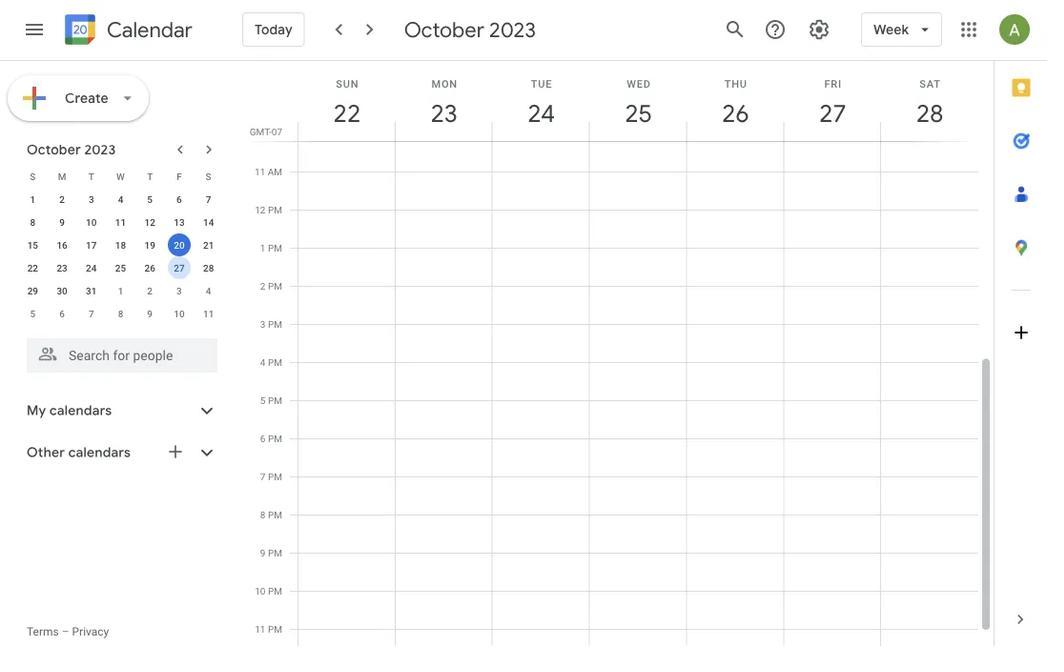 Task type: describe. For each thing, give the bounding box(es) containing it.
november 8 element
[[109, 302, 132, 325]]

30
[[57, 285, 67, 297]]

20
[[174, 239, 185, 251]]

terms – privacy
[[27, 626, 109, 639]]

25 inside 'october 2023' grid
[[115, 262, 126, 274]]

25 inside wed 25
[[624, 98, 651, 129]]

22 inside 'october 2023' grid
[[27, 262, 38, 274]]

25 element
[[109, 257, 132, 280]]

24 link
[[520, 92, 564, 135]]

2 s from the left
[[206, 171, 211, 182]]

pm for 12 pm
[[268, 204, 282, 216]]

5 pm
[[260, 395, 282, 406]]

17 element
[[80, 234, 103, 257]]

week button
[[862, 7, 943, 52]]

10 for 10 pm
[[255, 586, 266, 597]]

1 horizontal spatial 6
[[177, 194, 182, 205]]

23 inside row
[[57, 262, 67, 274]]

pm for 4 pm
[[268, 357, 282, 368]]

19
[[145, 239, 155, 251]]

12 element
[[139, 211, 161, 234]]

24 column header
[[492, 61, 590, 141]]

0 horizontal spatial 4
[[118, 194, 123, 205]]

create button
[[8, 75, 149, 121]]

tue 24
[[527, 78, 554, 129]]

7 for november 7 element
[[89, 308, 94, 320]]

wed
[[627, 78, 651, 90]]

row containing 15
[[18, 234, 223, 257]]

11 for 11 element
[[115, 217, 126, 228]]

22 link
[[325, 92, 369, 135]]

22 element
[[21, 257, 44, 280]]

today button
[[242, 7, 305, 52]]

row containing 8
[[18, 211, 223, 234]]

sat
[[920, 78, 941, 90]]

7 for 7 pm
[[260, 471, 266, 483]]

2 t from the left
[[147, 171, 153, 182]]

november 1 element
[[109, 280, 132, 302]]

add other calendars image
[[166, 443, 185, 462]]

november 9 element
[[139, 302, 161, 325]]

row containing s
[[18, 165, 223, 188]]

gmt-07
[[250, 126, 282, 137]]

12 pm
[[255, 204, 282, 216]]

november 10 element
[[168, 302, 191, 325]]

27 inside 27 column header
[[818, 98, 846, 129]]

29
[[27, 285, 38, 297]]

0 horizontal spatial 2023
[[84, 141, 116, 158]]

26 inside column header
[[721, 98, 748, 129]]

october 2023 grid
[[18, 165, 223, 325]]

26 link
[[714, 92, 758, 135]]

19 element
[[139, 234, 161, 257]]

9 for the 'november 9' element
[[147, 308, 153, 320]]

07
[[272, 126, 282, 137]]

november 2 element
[[139, 280, 161, 302]]

my
[[27, 403, 46, 420]]

thu
[[725, 78, 748, 90]]

grid containing 22
[[244, 61, 994, 648]]

november 6 element
[[51, 302, 74, 325]]

my calendars
[[27, 403, 112, 420]]

31
[[86, 285, 97, 297]]

25 link
[[617, 92, 661, 135]]

calendar element
[[61, 10, 193, 52]]

am
[[268, 166, 282, 177]]

28 link
[[908, 92, 952, 135]]

28 column header
[[881, 61, 979, 141]]

privacy link
[[72, 626, 109, 639]]

calendars for my calendars
[[50, 403, 112, 420]]

13
[[174, 217, 185, 228]]

other calendars
[[27, 445, 131, 462]]

26 column header
[[686, 61, 785, 141]]

27 cell
[[165, 257, 194, 280]]

31 element
[[80, 280, 103, 302]]

row containing 22
[[18, 257, 223, 280]]

6 pm
[[260, 433, 282, 445]]

6 for november 6 element
[[59, 308, 65, 320]]

24 inside row
[[86, 262, 97, 274]]

november 11 element
[[197, 302, 220, 325]]

pm for 1 pm
[[268, 242, 282, 254]]

1 for november 1 element
[[118, 285, 123, 297]]

11 for 11 pm
[[255, 624, 266, 635]]

sat 28
[[915, 78, 943, 129]]

row containing 29
[[18, 280, 223, 302]]

0 vertical spatial october 2023
[[404, 16, 536, 43]]

pm for 6 pm
[[268, 433, 282, 445]]

8 pm
[[260, 510, 282, 521]]

calendars for other calendars
[[68, 445, 131, 462]]

20 cell
[[165, 234, 194, 257]]

12 for 12
[[145, 217, 155, 228]]

thu 26
[[721, 78, 748, 129]]

pm for 5 pm
[[268, 395, 282, 406]]

fri
[[825, 78, 842, 90]]

9 for 9 pm
[[260, 548, 266, 559]]

1 for 1 pm
[[260, 242, 266, 254]]

0 horizontal spatial 8
[[30, 217, 35, 228]]

4 for november 4 element
[[206, 285, 211, 297]]

settings menu image
[[808, 18, 831, 41]]

28 inside column header
[[915, 98, 943, 129]]

13 element
[[168, 211, 191, 234]]

0 vertical spatial 5
[[147, 194, 153, 205]]

0 horizontal spatial 3
[[89, 194, 94, 205]]

8 for november 8 element
[[118, 308, 123, 320]]

24 inside column header
[[527, 98, 554, 129]]



Task type: locate. For each thing, give the bounding box(es) containing it.
1 horizontal spatial 10
[[174, 308, 185, 320]]

15
[[27, 239, 38, 251]]

pm for 3 pm
[[268, 319, 282, 330]]

2023 down create
[[84, 141, 116, 158]]

26 down thu
[[721, 98, 748, 129]]

5 inside november 5 element
[[30, 308, 35, 320]]

2 horizontal spatial 9
[[260, 548, 266, 559]]

0 horizontal spatial 22
[[27, 262, 38, 274]]

1 horizontal spatial 26
[[721, 98, 748, 129]]

Search for people text field
[[38, 339, 206, 373]]

29 element
[[21, 280, 44, 302]]

24 up 31 at left top
[[86, 262, 97, 274]]

calendars inside dropdown button
[[50, 403, 112, 420]]

3 down 2 pm at the top
[[260, 319, 266, 330]]

23 inside mon 23
[[430, 98, 457, 129]]

14 element
[[197, 211, 220, 234]]

grid
[[244, 61, 994, 648]]

4 up november 11 element
[[206, 285, 211, 297]]

0 horizontal spatial 1
[[30, 194, 35, 205]]

pm up 2 pm at the top
[[268, 242, 282, 254]]

23 down 16
[[57, 262, 67, 274]]

12 pm from the top
[[268, 624, 282, 635]]

20, today element
[[168, 234, 191, 257]]

21
[[203, 239, 214, 251]]

12 inside row
[[145, 217, 155, 228]]

16 element
[[51, 234, 74, 257]]

26 down 19
[[145, 262, 155, 274]]

4 pm from the top
[[268, 319, 282, 330]]

calendars up the other calendars
[[50, 403, 112, 420]]

pm up 9 pm
[[268, 510, 282, 521]]

1 horizontal spatial 2
[[147, 285, 153, 297]]

9 up 10 pm
[[260, 548, 266, 559]]

25 down 18
[[115, 262, 126, 274]]

0 vertical spatial calendars
[[50, 403, 112, 420]]

1 horizontal spatial 25
[[624, 98, 651, 129]]

10 up 17
[[86, 217, 97, 228]]

0 horizontal spatial 7
[[89, 308, 94, 320]]

2 vertical spatial 6
[[260, 433, 266, 445]]

6
[[177, 194, 182, 205], [59, 308, 65, 320], [260, 433, 266, 445]]

2 horizontal spatial 1
[[260, 242, 266, 254]]

other
[[27, 445, 65, 462]]

1 horizontal spatial 7
[[206, 194, 211, 205]]

1 vertical spatial 7
[[89, 308, 94, 320]]

1 vertical spatial 6
[[59, 308, 65, 320]]

s
[[30, 171, 36, 182], [206, 171, 211, 182]]

1 vertical spatial 9
[[147, 308, 153, 320]]

pm down am
[[268, 204, 282, 216]]

15 element
[[21, 234, 44, 257]]

1 horizontal spatial 28
[[915, 98, 943, 129]]

1 horizontal spatial t
[[147, 171, 153, 182]]

7 up 8 pm
[[260, 471, 266, 483]]

wed 25
[[624, 78, 651, 129]]

6 pm from the top
[[268, 395, 282, 406]]

sun 22
[[332, 78, 360, 129]]

9 up "16" element
[[59, 217, 65, 228]]

1 vertical spatial 25
[[115, 262, 126, 274]]

other calendars button
[[4, 438, 237, 468]]

0 horizontal spatial 24
[[86, 262, 97, 274]]

14
[[203, 217, 214, 228]]

5 up 12 element at the left top
[[147, 194, 153, 205]]

1 vertical spatial 23
[[57, 262, 67, 274]]

3 pm from the top
[[268, 281, 282, 292]]

27 down fri
[[818, 98, 846, 129]]

1 vertical spatial 12
[[145, 217, 155, 228]]

6 row from the top
[[18, 280, 223, 302]]

0 horizontal spatial t
[[88, 171, 94, 182]]

calendar
[[107, 17, 193, 43]]

pm
[[268, 204, 282, 216], [268, 242, 282, 254], [268, 281, 282, 292], [268, 319, 282, 330], [268, 357, 282, 368], [268, 395, 282, 406], [268, 433, 282, 445], [268, 471, 282, 483], [268, 510, 282, 521], [268, 548, 282, 559], [268, 586, 282, 597], [268, 624, 282, 635]]

6 inside grid
[[260, 433, 266, 445]]

12 for 12 pm
[[255, 204, 266, 216]]

2 pm
[[260, 281, 282, 292]]

4 row from the top
[[18, 234, 223, 257]]

0 horizontal spatial 27
[[174, 262, 185, 274]]

10
[[86, 217, 97, 228], [174, 308, 185, 320], [255, 586, 266, 597]]

2 horizontal spatial 3
[[260, 319, 266, 330]]

26 element
[[139, 257, 161, 280]]

1 vertical spatial 5
[[30, 308, 35, 320]]

3 for 'november 3' element
[[177, 285, 182, 297]]

11 down 10 pm
[[255, 624, 266, 635]]

1 horizontal spatial 8
[[118, 308, 123, 320]]

row containing 1
[[18, 188, 223, 211]]

november 5 element
[[21, 302, 44, 325]]

1 vertical spatial 27
[[174, 262, 185, 274]]

8 for 8 pm
[[260, 510, 266, 521]]

0 vertical spatial october
[[404, 16, 485, 43]]

12 down 11 am
[[255, 204, 266, 216]]

november 7 element
[[80, 302, 103, 325]]

30 element
[[51, 280, 74, 302]]

0 vertical spatial 12
[[255, 204, 266, 216]]

8 up 9 pm
[[260, 510, 266, 521]]

22
[[332, 98, 360, 129], [27, 262, 38, 274]]

1 vertical spatial calendars
[[68, 445, 131, 462]]

22 inside column header
[[332, 98, 360, 129]]

9 inside grid
[[260, 548, 266, 559]]

2 vertical spatial 10
[[255, 586, 266, 597]]

create
[[65, 90, 109, 107]]

2 down 26 'element'
[[147, 285, 153, 297]]

3 down the 27 element
[[177, 285, 182, 297]]

28 down sat
[[915, 98, 943, 129]]

2 vertical spatial 3
[[260, 319, 266, 330]]

1 horizontal spatial 9
[[147, 308, 153, 320]]

0 vertical spatial 9
[[59, 217, 65, 228]]

0 horizontal spatial 12
[[145, 217, 155, 228]]

pm up the 5 pm
[[268, 357, 282, 368]]

october 2023 up mon
[[404, 16, 536, 43]]

5 for november 5 element on the left
[[30, 308, 35, 320]]

7 pm
[[260, 471, 282, 483]]

2023 up tue
[[490, 16, 536, 43]]

1 horizontal spatial 4
[[206, 285, 211, 297]]

6 up 7 pm
[[260, 433, 266, 445]]

1 vertical spatial october 2023
[[27, 141, 116, 158]]

1 vertical spatial 26
[[145, 262, 155, 274]]

9 pm
[[260, 548, 282, 559]]

1 row from the top
[[18, 165, 223, 188]]

1 horizontal spatial 23
[[430, 98, 457, 129]]

12 up 19
[[145, 217, 155, 228]]

1 horizontal spatial october 2023
[[404, 16, 536, 43]]

8 inside november 8 element
[[118, 308, 123, 320]]

1 horizontal spatial 2023
[[490, 16, 536, 43]]

0 vertical spatial 24
[[527, 98, 554, 129]]

october up m
[[27, 141, 81, 158]]

11 up 18
[[115, 217, 126, 228]]

27 column header
[[784, 61, 882, 141]]

2 up 3 pm
[[260, 281, 266, 292]]

1 up november 8 element
[[118, 285, 123, 297]]

1 horizontal spatial 1
[[118, 285, 123, 297]]

1 s from the left
[[30, 171, 36, 182]]

10 pm from the top
[[268, 548, 282, 559]]

pm up 6 pm at the left bottom of page
[[268, 395, 282, 406]]

0 horizontal spatial october
[[27, 141, 81, 158]]

7 row from the top
[[18, 302, 223, 325]]

t left f at left top
[[147, 171, 153, 182]]

1 down 12 pm at the top left of the page
[[260, 242, 266, 254]]

28
[[915, 98, 943, 129], [203, 262, 214, 274]]

9 pm from the top
[[268, 510, 282, 521]]

1 vertical spatial 10
[[174, 308, 185, 320]]

23 element
[[51, 257, 74, 280]]

t right m
[[88, 171, 94, 182]]

f
[[177, 171, 182, 182]]

sun
[[336, 78, 359, 90]]

4
[[118, 194, 123, 205], [206, 285, 211, 297], [260, 357, 266, 368]]

2 down m
[[59, 194, 65, 205]]

october up mon
[[404, 16, 485, 43]]

28 element
[[197, 257, 220, 280]]

10 down 'november 3' element
[[174, 308, 185, 320]]

6 inside november 6 element
[[59, 308, 65, 320]]

1 horizontal spatial 12
[[255, 204, 266, 216]]

28 down 21
[[203, 262, 214, 274]]

1 t from the left
[[88, 171, 94, 182]]

3
[[89, 194, 94, 205], [177, 285, 182, 297], [260, 319, 266, 330]]

26
[[721, 98, 748, 129], [145, 262, 155, 274]]

18 element
[[109, 234, 132, 257]]

pm for 7 pm
[[268, 471, 282, 483]]

2 horizontal spatial 10
[[255, 586, 266, 597]]

2 vertical spatial 7
[[260, 471, 266, 483]]

23
[[430, 98, 457, 129], [57, 262, 67, 274]]

0 vertical spatial 2023
[[490, 16, 536, 43]]

1 vertical spatial 24
[[86, 262, 97, 274]]

calendar heading
[[103, 17, 193, 43]]

5 row from the top
[[18, 257, 223, 280]]

28 inside row
[[203, 262, 214, 274]]

22 column header
[[298, 61, 396, 141]]

27 inside 27 cell
[[174, 262, 185, 274]]

1 vertical spatial 2023
[[84, 141, 116, 158]]

week
[[874, 21, 909, 38]]

pm up 7 pm
[[268, 433, 282, 445]]

2 for 2 pm
[[260, 281, 266, 292]]

11 down november 4 element
[[203, 308, 214, 320]]

3 for 3 pm
[[260, 319, 266, 330]]

27 element
[[168, 257, 191, 280]]

1 vertical spatial 22
[[27, 262, 38, 274]]

2
[[59, 194, 65, 205], [260, 281, 266, 292], [147, 285, 153, 297]]

7
[[206, 194, 211, 205], [89, 308, 94, 320], [260, 471, 266, 483]]

27
[[818, 98, 846, 129], [174, 262, 185, 274]]

6 down 30 element
[[59, 308, 65, 320]]

0 horizontal spatial 10
[[86, 217, 97, 228]]

mon
[[432, 78, 458, 90]]

pm up 8 pm
[[268, 471, 282, 483]]

1 vertical spatial october
[[27, 141, 81, 158]]

row group containing 1
[[18, 188, 223, 325]]

4 pm
[[260, 357, 282, 368]]

2 vertical spatial 8
[[260, 510, 266, 521]]

8 down november 1 element
[[118, 308, 123, 320]]

calendars
[[50, 403, 112, 420], [68, 445, 131, 462]]

1 horizontal spatial 5
[[147, 194, 153, 205]]

10 element
[[80, 211, 103, 234]]

6 up 13 element
[[177, 194, 182, 205]]

row containing 5
[[18, 302, 223, 325]]

10 for 10 element
[[86, 217, 97, 228]]

0 horizontal spatial 25
[[115, 262, 126, 274]]

pm down 9 pm
[[268, 586, 282, 597]]

1 pm
[[260, 242, 282, 254]]

7 inside grid
[[260, 471, 266, 483]]

5 up 6 pm at the left bottom of page
[[260, 395, 266, 406]]

16
[[57, 239, 67, 251]]

0 vertical spatial 3
[[89, 194, 94, 205]]

11 element
[[109, 211, 132, 234]]

pm down 8 pm
[[268, 548, 282, 559]]

1 up 15 'element'
[[30, 194, 35, 205]]

8
[[30, 217, 35, 228], [118, 308, 123, 320], [260, 510, 266, 521]]

25
[[624, 98, 651, 129], [115, 262, 126, 274]]

2 vertical spatial 5
[[260, 395, 266, 406]]

today
[[255, 21, 293, 38]]

2 pm from the top
[[268, 242, 282, 254]]

2 horizontal spatial 4
[[260, 357, 266, 368]]

fri 27
[[818, 78, 846, 129]]

pm down 2 pm at the top
[[268, 319, 282, 330]]

24 element
[[80, 257, 103, 280]]

m
[[58, 171, 66, 182]]

23 link
[[422, 92, 466, 135]]

5 inside grid
[[260, 395, 266, 406]]

october 2023 up m
[[27, 141, 116, 158]]

november 3 element
[[168, 280, 191, 302]]

5 pm from the top
[[268, 357, 282, 368]]

row group
[[18, 188, 223, 325]]

10 up "11 pm"
[[255, 586, 266, 597]]

october 2023
[[404, 16, 536, 43], [27, 141, 116, 158]]

3 row from the top
[[18, 211, 223, 234]]

6 for 6 pm
[[260, 433, 266, 445]]

27 down 20
[[174, 262, 185, 274]]

11 for 11 am
[[255, 166, 266, 177]]

25 column header
[[589, 61, 687, 141]]

0 vertical spatial 7
[[206, 194, 211, 205]]

0 vertical spatial 22
[[332, 98, 360, 129]]

1 horizontal spatial 3
[[177, 285, 182, 297]]

2 horizontal spatial 2
[[260, 281, 266, 292]]

2 horizontal spatial 7
[[260, 471, 266, 483]]

23 down mon
[[430, 98, 457, 129]]

tab list
[[995, 61, 1048, 593]]

pm down 10 pm
[[268, 624, 282, 635]]

0 horizontal spatial october 2023
[[27, 141, 116, 158]]

1 horizontal spatial 24
[[527, 98, 554, 129]]

1 horizontal spatial october
[[404, 16, 485, 43]]

1 pm from the top
[[268, 204, 282, 216]]

5
[[147, 194, 153, 205], [30, 308, 35, 320], [260, 395, 266, 406]]

1 horizontal spatial 22
[[332, 98, 360, 129]]

11 for november 11 element
[[203, 308, 214, 320]]

0 vertical spatial 28
[[915, 98, 943, 129]]

5 for 5 pm
[[260, 395, 266, 406]]

11
[[255, 166, 266, 177], [115, 217, 126, 228], [203, 308, 214, 320], [255, 624, 266, 635]]

0 vertical spatial 26
[[721, 98, 748, 129]]

4 for 4 pm
[[260, 357, 266, 368]]

0 horizontal spatial 2
[[59, 194, 65, 205]]

0 vertical spatial 10
[[86, 217, 97, 228]]

8 pm from the top
[[268, 471, 282, 483]]

–
[[62, 626, 69, 639]]

7 down '31' element
[[89, 308, 94, 320]]

22 down "sun"
[[332, 98, 360, 129]]

11 pm
[[255, 624, 282, 635]]

0 vertical spatial 23
[[430, 98, 457, 129]]

23 column header
[[395, 61, 493, 141]]

0 horizontal spatial 23
[[57, 262, 67, 274]]

7 up the 14 element
[[206, 194, 211, 205]]

pm up 3 pm
[[268, 281, 282, 292]]

12
[[255, 204, 266, 216], [145, 217, 155, 228]]

17
[[86, 239, 97, 251]]

s left m
[[30, 171, 36, 182]]

t
[[88, 171, 94, 182], [147, 171, 153, 182]]

0 horizontal spatial 5
[[30, 308, 35, 320]]

2023
[[490, 16, 536, 43], [84, 141, 116, 158]]

calendars down my calendars dropdown button
[[68, 445, 131, 462]]

november 4 element
[[197, 280, 220, 302]]

3 pm
[[260, 319, 282, 330]]

0 horizontal spatial 6
[[59, 308, 65, 320]]

2 for november 2 element
[[147, 285, 153, 297]]

11 left am
[[255, 166, 266, 177]]

2 vertical spatial 1
[[118, 285, 123, 297]]

1 vertical spatial 28
[[203, 262, 214, 274]]

terms
[[27, 626, 59, 639]]

tue
[[531, 78, 553, 90]]

pm for 10 pm
[[268, 586, 282, 597]]

2 horizontal spatial 8
[[260, 510, 266, 521]]

2 horizontal spatial 5
[[260, 395, 266, 406]]

4 up 11 element
[[118, 194, 123, 205]]

24 down tue
[[527, 98, 554, 129]]

21 element
[[197, 234, 220, 257]]

1
[[30, 194, 35, 205], [260, 242, 266, 254], [118, 285, 123, 297]]

0 vertical spatial 25
[[624, 98, 651, 129]]

11 am
[[255, 166, 282, 177]]

10 for 'november 10' element
[[174, 308, 185, 320]]

1 vertical spatial 8
[[118, 308, 123, 320]]

9 down november 2 element
[[147, 308, 153, 320]]

pm for 2 pm
[[268, 281, 282, 292]]

1 horizontal spatial 27
[[818, 98, 846, 129]]

0 horizontal spatial 9
[[59, 217, 65, 228]]

2 row from the top
[[18, 188, 223, 211]]

10 inside grid
[[255, 586, 266, 597]]

27 link
[[811, 92, 855, 135]]

4 inside grid
[[260, 357, 266, 368]]

12 inside grid
[[255, 204, 266, 216]]

5 down 29 element
[[30, 308, 35, 320]]

3 up 10 element
[[89, 194, 94, 205]]

w
[[116, 171, 125, 182]]

privacy
[[72, 626, 109, 639]]

row
[[18, 165, 223, 188], [18, 188, 223, 211], [18, 211, 223, 234], [18, 234, 223, 257], [18, 257, 223, 280], [18, 280, 223, 302], [18, 302, 223, 325]]

gmt-
[[250, 126, 272, 137]]

mon 23
[[430, 78, 458, 129]]

main drawer image
[[23, 18, 46, 41]]

1 horizontal spatial s
[[206, 171, 211, 182]]

7 pm from the top
[[268, 433, 282, 445]]

s right f at left top
[[206, 171, 211, 182]]

pm for 9 pm
[[268, 548, 282, 559]]

0 horizontal spatial s
[[30, 171, 36, 182]]

18
[[115, 239, 126, 251]]

4 up the 5 pm
[[260, 357, 266, 368]]

25 down wed on the right of the page
[[624, 98, 651, 129]]

pm for 11 pm
[[268, 624, 282, 635]]

0 horizontal spatial 26
[[145, 262, 155, 274]]

0 vertical spatial 6
[[177, 194, 182, 205]]

october
[[404, 16, 485, 43], [27, 141, 81, 158]]

10 pm
[[255, 586, 282, 597]]

24
[[527, 98, 554, 129], [86, 262, 97, 274]]

8 inside grid
[[260, 510, 266, 521]]

22 down 15
[[27, 262, 38, 274]]

None search field
[[0, 331, 237, 373]]

11 pm from the top
[[268, 586, 282, 597]]

calendars inside dropdown button
[[68, 445, 131, 462]]

8 up 15 'element'
[[30, 217, 35, 228]]

pm for 8 pm
[[268, 510, 282, 521]]

terms link
[[27, 626, 59, 639]]

2 vertical spatial 9
[[260, 548, 266, 559]]

my calendars button
[[4, 396, 237, 426]]

1 vertical spatial 4
[[206, 285, 211, 297]]

1 inside grid
[[260, 242, 266, 254]]

26 inside 'element'
[[145, 262, 155, 274]]

1 vertical spatial 1
[[260, 242, 266, 254]]

0 horizontal spatial 28
[[203, 262, 214, 274]]

0 vertical spatial 27
[[818, 98, 846, 129]]

9
[[59, 217, 65, 228], [147, 308, 153, 320], [260, 548, 266, 559]]

2 horizontal spatial 6
[[260, 433, 266, 445]]



Task type: vqa. For each thing, say whether or not it's contained in the screenshot.


